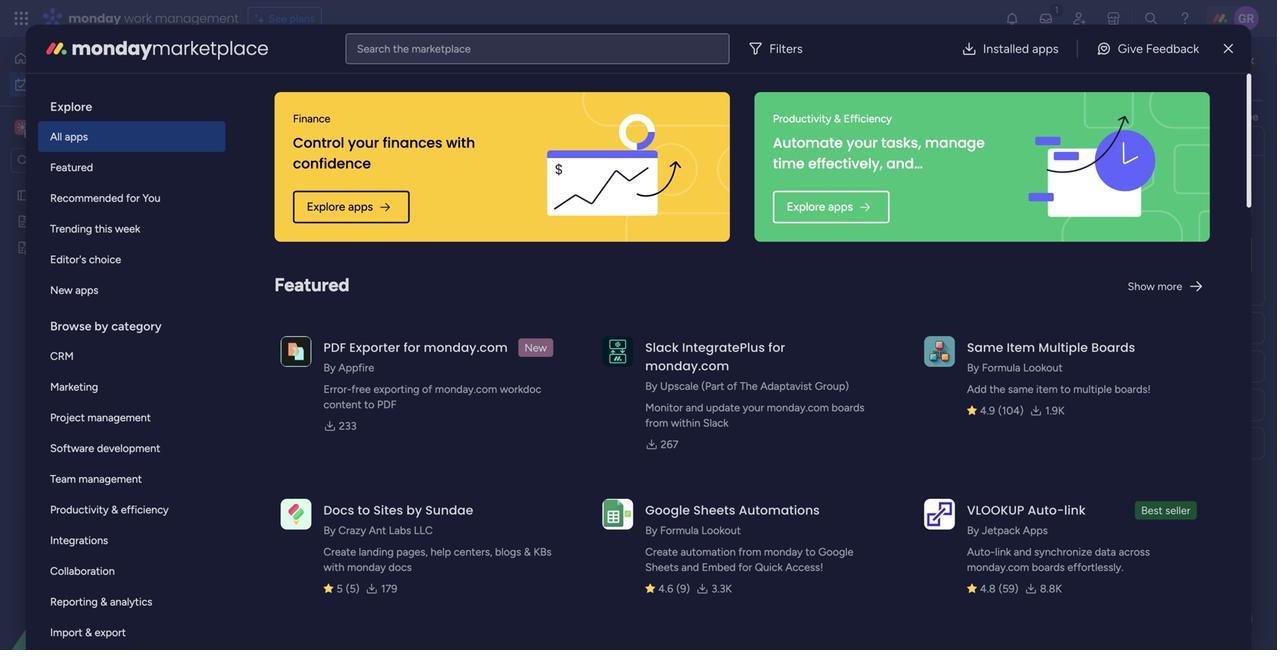Task type: locate. For each thing, give the bounding box(es) containing it.
1 horizontal spatial sheets
[[694, 502, 736, 519]]

content
[[324, 398, 362, 411]]

1 horizontal spatial your
[[743, 401, 764, 414]]

1 vertical spatial doc
[[61, 241, 81, 254]]

quick
[[755, 561, 783, 574]]

create inside the create landing pages, help centers, blogs & kbs with monday docs
[[324, 546, 356, 559]]

1 horizontal spatial slack
[[703, 417, 729, 430]]

2 inside list box
[[83, 241, 89, 254]]

apps right all
[[65, 130, 88, 143]]

management inside "option"
[[87, 411, 151, 424]]

pdf inside error-free exporting of monday.com workdoc content to pdf
[[377, 398, 397, 411]]

by inside slack integrateplus for monday.com by upscale (part of the adaptavist group)
[[645, 380, 658, 393]]

2 vertical spatial /
[[330, 383, 337, 403]]

0 vertical spatial with
[[446, 133, 475, 153]]

formula up "automation"
[[660, 524, 699, 537]]

0 vertical spatial featured
[[50, 161, 93, 174]]

project up the software
[[50, 411, 85, 424]]

google inside google sheets automations by formula lookout
[[645, 502, 690, 519]]

for up adaptavist
[[769, 339, 785, 356]]

1 vertical spatial link
[[995, 546, 1011, 559]]

1 horizontal spatial explore
[[307, 200, 345, 214]]

from up quick
[[739, 546, 762, 559]]

2 down trending this week
[[83, 241, 89, 254]]

1 vertical spatial boards
[[1032, 561, 1065, 574]]

google up access!
[[819, 546, 854, 559]]

to up crazy
[[358, 502, 370, 519]]

project down today
[[250, 277, 284, 290]]

2 vertical spatial add
[[261, 497, 280, 510]]

Search in workspace field
[[32, 152, 128, 169]]

+ add item up this
[[251, 331, 305, 345]]

app logo image for same item multiple boards
[[924, 336, 955, 367]]

banner logo image
[[512, 92, 712, 242], [992, 92, 1192, 242]]

0
[[341, 387, 348, 400], [308, 553, 315, 566]]

0 vertical spatial customize
[[1005, 78, 1070, 95]]

0 vertical spatial formula
[[982, 361, 1021, 374]]

1 vertical spatial +
[[251, 497, 258, 510]]

monday down work
[[72, 36, 152, 61]]

boards inside monitor and update your monday.com boards from within slack
[[832, 401, 865, 414]]

1 vertical spatial auto-
[[967, 546, 995, 559]]

monday.com down adaptavist
[[767, 401, 829, 414]]

management for project management
[[87, 411, 151, 424]]

1 horizontal spatial productivity
[[773, 112, 832, 125]]

installed
[[983, 41, 1029, 56]]

give feedback button
[[1084, 33, 1212, 64]]

installed apps
[[983, 41, 1059, 56]]

0 horizontal spatial date
[[996, 399, 1018, 412]]

to do list button
[[1176, 63, 1254, 88]]

1 horizontal spatial my
[[1073, 78, 1091, 95]]

of
[[727, 380, 737, 393], [422, 383, 432, 396]]

for inside create automation from monday to google sheets and embed for quick access!
[[739, 561, 752, 574]]

management for team management
[[79, 473, 142, 486]]

slack up 'upscale'
[[645, 339, 679, 356]]

date
[[1065, 245, 1088, 258], [996, 399, 1018, 412]]

date right greg robinson image
[[1065, 245, 1088, 258]]

app logo image for google sheets automations
[[602, 499, 633, 530]]

monday.com left workdoc
[[435, 383, 497, 396]]

google up "automation"
[[645, 502, 690, 519]]

2 vertical spatial the
[[990, 383, 1006, 396]]

& for efficiency
[[111, 504, 118, 517]]

1 explore apps from the left
[[307, 200, 373, 214]]

new inside button
[[233, 127, 255, 140]]

0 vertical spatial doc
[[61, 215, 81, 228]]

and left people
[[1126, 110, 1144, 123]]

(59)
[[999, 583, 1019, 596]]

customize inside button
[[575, 127, 627, 140]]

all apps option
[[38, 121, 225, 152]]

add up 4.9
[[967, 383, 987, 396]]

columns
[[1083, 110, 1123, 123]]

0 horizontal spatial create
[[324, 546, 356, 559]]

week
[[115, 222, 140, 235], [290, 383, 326, 403]]

1 vertical spatial slack
[[703, 417, 729, 430]]

2 + from the top
[[251, 497, 258, 510]]

2 horizontal spatial your
[[847, 133, 878, 153]]

lookout up "automation"
[[702, 524, 741, 537]]

and inside auto-link and synchronize data across monday.com boards effortlessly.
[[1014, 546, 1032, 559]]

0 horizontal spatial week
[[115, 222, 140, 235]]

1 horizontal spatial pdf
[[377, 398, 397, 411]]

new apps
[[50, 284, 98, 297]]

search
[[357, 42, 390, 55]]

0 horizontal spatial link
[[995, 546, 1011, 559]]

0 vertical spatial by
[[94, 319, 108, 334]]

0 horizontal spatial with
[[324, 561, 345, 574]]

for right exporter
[[404, 339, 421, 356]]

my work
[[227, 58, 330, 92]]

your inside 'automate your tasks, manage time effectively, and streamline workflows'
[[847, 133, 878, 153]]

0 horizontal spatial customize
[[575, 127, 627, 140]]

sheets up the '4.6'
[[645, 561, 679, 574]]

1 vertical spatial status
[[996, 360, 1027, 373]]

0 vertical spatial link
[[1064, 502, 1086, 519]]

productivity & efficiency option
[[38, 495, 225, 525]]

create inside create automation from monday to google sheets and embed for quick access!
[[645, 546, 678, 559]]

the left boards,
[[1026, 110, 1042, 123]]

link inside auto-link and synchronize data across monday.com boards effortlessly.
[[995, 546, 1011, 559]]

sheets inside create automation from monday to google sheets and embed for quick access!
[[645, 561, 679, 574]]

1 horizontal spatial date
[[1065, 245, 1088, 258]]

customize for customize
[[575, 127, 627, 140]]

/ right dates
[[336, 189, 343, 209]]

2
[[347, 194, 353, 207], [83, 241, 89, 254]]

0 vertical spatial sheets
[[694, 502, 736, 519]]

+ add item left docs
[[251, 497, 305, 510]]

productivity up the automate
[[773, 112, 832, 125]]

invite members image
[[1072, 11, 1088, 26]]

efficiency
[[121, 504, 169, 517]]

editor's choice option
[[38, 244, 225, 275]]

project inside "option"
[[50, 411, 85, 424]]

software
[[50, 442, 94, 455]]

sheets up "automation"
[[694, 502, 736, 519]]

greg robinson image
[[1009, 244, 1032, 267]]

explore
[[50, 99, 92, 114], [307, 200, 345, 214], [787, 200, 825, 214]]

featured down today /
[[274, 274, 349, 296]]

pdf
[[324, 339, 346, 356], [377, 398, 397, 411]]

explore down streamline
[[787, 200, 825, 214]]

monday work management
[[68, 10, 239, 27]]

explore inside heading
[[50, 99, 92, 114]]

productivity & efficiency
[[50, 504, 169, 517]]

of right exporting
[[422, 383, 432, 396]]

Filter dashboard by text search field
[[292, 121, 432, 146]]

0 horizontal spatial banner logo image
[[512, 92, 712, 242]]

reporting
[[50, 596, 98, 609]]

home link
[[9, 46, 187, 71]]

integrations option
[[38, 525, 225, 556]]

featured
[[50, 161, 93, 174], [274, 274, 349, 296]]

and up the (9)
[[682, 561, 699, 574]]

0 vertical spatial week
[[115, 222, 140, 235]]

marketplace right search
[[412, 42, 471, 55]]

labs
[[389, 524, 411, 537]]

status down item
[[996, 360, 1027, 373]]

items down control your finances with confidence
[[355, 194, 382, 207]]

see
[[269, 12, 287, 25]]

1 horizontal spatial formula
[[982, 361, 1021, 374]]

export
[[95, 626, 126, 640]]

/ right today
[[306, 245, 313, 264]]

of left the
[[727, 380, 737, 393]]

new
[[233, 127, 255, 140], [36, 215, 59, 228], [36, 241, 59, 254], [50, 284, 73, 297], [525, 341, 547, 355]]

and up within
[[686, 401, 704, 414]]

pdf exporter for monday.com
[[324, 339, 508, 356]]

my inside main content
[[1073, 78, 1091, 95]]

0 vertical spatial 2
[[347, 194, 353, 207]]

from down monitor
[[645, 417, 668, 430]]

2 vertical spatial project
[[50, 411, 85, 424]]

1 vertical spatial google
[[819, 546, 854, 559]]

management up development
[[87, 411, 151, 424]]

& for efficiency
[[834, 112, 841, 125]]

None search field
[[292, 121, 432, 146]]

1 vertical spatial featured
[[274, 274, 349, 296]]

1 horizontal spatial 0
[[341, 387, 348, 400]]

1 doc from the top
[[61, 215, 81, 228]]

team
[[50, 473, 76, 486]]

new inside option
[[50, 284, 73, 297]]

items inside the this week / 0 items
[[350, 387, 377, 400]]

0 horizontal spatial lookout
[[702, 524, 741, 537]]

apps
[[1032, 41, 1059, 56], [65, 130, 88, 143], [348, 200, 373, 214], [828, 200, 853, 214], [75, 284, 98, 297]]

link up synchronize
[[1064, 502, 1086, 519]]

1 horizontal spatial boards
[[1032, 561, 1065, 574]]

add left docs
[[261, 497, 280, 510]]

items down appfire
[[350, 387, 377, 400]]

productivity up integrations
[[50, 504, 109, 517]]

category
[[111, 319, 162, 334]]

and inside monitor and update your monday.com boards from within slack
[[686, 401, 704, 414]]

1 horizontal spatial featured
[[274, 274, 349, 296]]

sheets
[[694, 502, 736, 519], [645, 561, 679, 574]]

0 horizontal spatial 0
[[308, 553, 315, 566]]

monday up home option
[[68, 10, 121, 27]]

0 vertical spatial the
[[393, 42, 409, 55]]

0 vertical spatial boards
[[832, 401, 865, 414]]

project management
[[36, 189, 137, 202]]

update feed image
[[1039, 11, 1054, 26]]

public board image
[[16, 214, 31, 229]]

management inside option
[[79, 473, 142, 486]]

create down crazy
[[324, 546, 356, 559]]

add up this
[[261, 331, 280, 345]]

the right search
[[393, 42, 409, 55]]

1 horizontal spatial of
[[727, 380, 737, 393]]

slack
[[645, 339, 679, 356], [703, 417, 729, 430]]

0 inside the this week / 0 items
[[341, 387, 348, 400]]

trending this week option
[[38, 214, 225, 244]]

explore apps down confidence
[[307, 200, 373, 214]]

0 vertical spatial slack
[[645, 339, 679, 356]]

1 horizontal spatial status
[[1168, 245, 1199, 258]]

by
[[94, 319, 108, 334], [407, 502, 422, 519]]

0 vertical spatial /
[[336, 189, 343, 209]]

marketplace down 'monday work management'
[[152, 36, 269, 61]]

1 horizontal spatial link
[[1064, 502, 1086, 519]]

link down jetpack
[[995, 546, 1011, 559]]

1 vertical spatial column
[[1021, 399, 1058, 412]]

new for new doc
[[36, 215, 59, 228]]

auto- up apps
[[1028, 502, 1065, 519]]

customize my work
[[1005, 78, 1125, 95]]

monday up quick
[[764, 546, 803, 559]]

your inside monitor and update your monday.com boards from within slack
[[743, 401, 764, 414]]

lookout
[[1024, 361, 1063, 374], [702, 524, 741, 537]]

management up monday marketplace
[[155, 10, 239, 27]]

0 horizontal spatial from
[[645, 417, 668, 430]]

item
[[1007, 339, 1035, 356]]

by right browse at the left of the page
[[94, 319, 108, 334]]

trending
[[50, 222, 92, 235]]

marketing option
[[38, 372, 225, 403]]

0 horizontal spatial your
[[348, 133, 379, 153]]

monday.com up error-free exporting of monday.com workdoc content to pdf
[[424, 339, 508, 356]]

0 horizontal spatial of
[[422, 383, 432, 396]]

formula
[[982, 361, 1021, 374], [660, 524, 699, 537]]

column down the multiple
[[1029, 360, 1067, 373]]

banner logo image for manage
[[992, 92, 1192, 242]]

productivity inside option
[[50, 504, 109, 517]]

1 horizontal spatial 2
[[347, 194, 353, 207]]

pdf down exporting
[[377, 398, 397, 411]]

work
[[268, 58, 330, 92], [1094, 78, 1125, 95]]

feedback
[[1146, 41, 1200, 56]]

1 vertical spatial the
[[1026, 110, 1042, 123]]

apps
[[1023, 524, 1048, 537]]

featured down all apps
[[50, 161, 93, 174]]

project up new doc
[[36, 189, 71, 202]]

google inside create automation from monday to google sheets and embed for quick access!
[[819, 546, 854, 559]]

import & export
[[50, 626, 126, 640]]

installed apps button
[[950, 33, 1071, 64]]

0 horizontal spatial auto-
[[967, 546, 995, 559]]

1 vertical spatial 2
[[83, 241, 89, 254]]

new down editor's
[[50, 284, 73, 297]]

0 vertical spatial pdf
[[324, 339, 346, 356]]

app logo image for slack integrateplus for monday.com
[[602, 336, 633, 367]]

item up 1.9k
[[1037, 383, 1058, 396]]

integrateplus
[[682, 339, 765, 356]]

new item button
[[227, 121, 286, 146]]

to up access!
[[806, 546, 816, 559]]

1 vertical spatial by
[[407, 502, 422, 519]]

0 horizontal spatial status
[[996, 360, 1027, 373]]

0 vertical spatial from
[[645, 417, 668, 430]]

item left control
[[258, 127, 279, 140]]

2 right dates
[[347, 194, 353, 207]]

workspace image
[[15, 119, 30, 136], [17, 119, 28, 136]]

1 create from the left
[[324, 546, 356, 559]]

boards
[[1092, 339, 1136, 356]]

project for project management
[[50, 411, 85, 424]]

date for date
[[1065, 245, 1088, 258]]

see plans button
[[248, 7, 322, 30]]

monday.com up 4.8 (59)
[[967, 561, 1030, 574]]

1 vertical spatial sheets
[[645, 561, 679, 574]]

choice
[[89, 253, 121, 266]]

lookout up the add the same item to multiple boards!
[[1024, 361, 1063, 374]]

0 horizontal spatial the
[[393, 42, 409, 55]]

automate your tasks, manage time effectively, and streamline workflows
[[773, 133, 985, 194]]

see
[[1242, 110, 1259, 123]]

0 vertical spatial date
[[1065, 245, 1088, 258]]

monday inside the create landing pages, help centers, blogs & kbs with monday docs
[[347, 561, 386, 574]]

management up productivity & efficiency
[[79, 473, 142, 486]]

editor's choice
[[50, 253, 121, 266]]

1 horizontal spatial create
[[645, 546, 678, 559]]

1 vertical spatial customize
[[575, 127, 627, 140]]

1 vertical spatial 0
[[308, 553, 315, 566]]

0 horizontal spatial by
[[94, 319, 108, 334]]

1 vertical spatial week
[[290, 383, 326, 403]]

from inside create automation from monday to google sheets and embed for quick access!
[[739, 546, 762, 559]]

your up confidence
[[348, 133, 379, 153]]

app logo image
[[281, 336, 311, 367], [602, 336, 633, 367], [924, 336, 955, 367], [281, 499, 311, 530], [602, 499, 633, 530], [924, 499, 955, 530]]

new right public board icon
[[36, 215, 59, 228]]

column for status column
[[1029, 360, 1067, 373]]

monday down landing
[[347, 561, 386, 574]]

greg robinson image
[[1234, 6, 1259, 31]]

appfire
[[338, 361, 374, 374]]

the up '4.9 (104)'
[[990, 383, 1006, 396]]

monday marketplace image
[[44, 36, 69, 61]]

ant
[[369, 524, 386, 537]]

centers,
[[454, 546, 493, 559]]

0 vertical spatial column
[[1029, 360, 1067, 373]]

monday.com inside slack integrateplus for monday.com by upscale (part of the adaptavist group)
[[645, 358, 730, 375]]

slack inside slack integrateplus for monday.com by upscale (part of the adaptavist group)
[[645, 339, 679, 356]]

lottie animation image
[[0, 495, 196, 651]]

by inside google sheets automations by formula lookout
[[645, 524, 658, 537]]

new down the my work
[[233, 127, 255, 140]]

2 create from the left
[[645, 546, 678, 559]]

0 horizontal spatial formula
[[660, 524, 699, 537]]

/ left free
[[330, 383, 337, 403]]

your for control
[[348, 133, 379, 153]]

new right private board image
[[36, 241, 59, 254]]

apps down update feed 'image'
[[1032, 41, 1059, 56]]

landing
[[359, 546, 394, 559]]

work up finance
[[268, 58, 330, 92]]

0 vertical spatial status
[[1168, 245, 1199, 258]]

1 vertical spatial management
[[87, 411, 151, 424]]

None text field
[[996, 191, 1252, 217]]

for left quick
[[739, 561, 752, 574]]

0 vertical spatial lookout
[[1024, 361, 1063, 374]]

1 horizontal spatial explore apps
[[787, 200, 853, 214]]

team management option
[[38, 464, 225, 495]]

2 banner logo image from the left
[[992, 92, 1192, 242]]

my up boards,
[[1073, 78, 1091, 95]]

0 horizontal spatial productivity
[[50, 504, 109, 517]]

new doc
[[36, 215, 81, 228]]

boards down synchronize
[[1032, 561, 1065, 574]]

workspace
[[65, 120, 126, 135]]

vlookup
[[967, 502, 1025, 519]]

lottie animation element
[[0, 495, 196, 651]]

home option
[[9, 46, 187, 71]]

/
[[336, 189, 343, 209], [306, 245, 313, 264], [330, 383, 337, 403]]

explore heading
[[38, 86, 225, 121]]

monday.com inside monitor and update your monday.com boards from within slack
[[767, 401, 829, 414]]

effortlessly.
[[1068, 561, 1124, 574]]

customize button
[[551, 121, 633, 146]]

monday.com up 'upscale'
[[645, 358, 730, 375]]

main content
[[204, 37, 1277, 651]]

new up workdoc
[[525, 341, 547, 355]]

see plans
[[269, 12, 315, 25]]

slack down update
[[703, 417, 729, 430]]

2 explore apps from the left
[[787, 200, 853, 214]]

docs
[[324, 502, 354, 519]]

apps down editor's choice
[[75, 284, 98, 297]]

create
[[324, 546, 356, 559], [645, 546, 678, 559]]

1 horizontal spatial lookout
[[1024, 361, 1063, 374]]

0 horizontal spatial featured
[[50, 161, 93, 174]]

column down same
[[1021, 399, 1058, 412]]

explore for control your finances with confidence
[[307, 200, 345, 214]]

efficiency
[[844, 112, 892, 125]]

(104)
[[998, 404, 1024, 418]]

monday marketplace
[[72, 36, 269, 61]]

date right 4.9
[[996, 399, 1018, 412]]

0 horizontal spatial slack
[[645, 339, 679, 356]]

option
[[0, 182, 196, 185]]

software development option
[[38, 433, 225, 464]]

data
[[1095, 546, 1116, 559]]

1 vertical spatial + add item
[[251, 497, 305, 510]]

2 horizontal spatial explore
[[787, 200, 825, 214]]

my up the "new item" button
[[227, 58, 262, 92]]

with up 5
[[324, 561, 345, 574]]

from
[[645, 417, 668, 430], [739, 546, 762, 559]]

list box
[[38, 86, 225, 651], [0, 179, 196, 468]]

2 horizontal spatial the
[[1026, 110, 1042, 123]]

and down the tasks,
[[887, 154, 914, 174]]

by up llc
[[407, 502, 422, 519]]

your down the
[[743, 401, 764, 414]]

vlookup auto-link
[[967, 502, 1086, 519]]

explore apps for confidence
[[307, 200, 373, 214]]

kbs
[[534, 546, 552, 559]]

people
[[1146, 110, 1179, 123]]

browse by category heading
[[38, 306, 225, 341]]

recommended
[[50, 192, 123, 205]]

explore apps down streamline
[[787, 200, 853, 214]]

finance
[[293, 112, 330, 125]]

1 vertical spatial from
[[739, 546, 762, 559]]

this
[[259, 383, 287, 403]]

banner logo image for with
[[512, 92, 712, 242]]

1 horizontal spatial the
[[990, 383, 1006, 396]]

items up 5
[[317, 553, 344, 566]]

create landing pages, help centers, blogs & kbs with monday docs
[[324, 546, 552, 574]]

my
[[227, 58, 262, 92], [1073, 78, 1091, 95]]

work up columns in the top of the page
[[1094, 78, 1125, 95]]

for left you on the top of page
[[126, 192, 140, 205]]

2 doc from the top
[[61, 241, 81, 254]]

0 horizontal spatial my
[[227, 58, 262, 92]]

1 banner logo image from the left
[[512, 92, 712, 242]]

1 horizontal spatial banner logo image
[[992, 92, 1192, 242]]

0 horizontal spatial boards
[[832, 401, 865, 414]]

& for analytics
[[100, 596, 107, 609]]

doc up the new doc 2
[[61, 215, 81, 228]]

1 vertical spatial project
[[250, 277, 284, 290]]

with
[[446, 133, 475, 153], [324, 561, 345, 574]]

new for new item
[[233, 127, 255, 140]]

267
[[661, 438, 679, 451]]

your inside control your finances with confidence
[[348, 133, 379, 153]]

lookout inside google sheets automations by formula lookout
[[702, 524, 741, 537]]

1 horizontal spatial with
[[446, 133, 475, 153]]



Task type: vqa. For each thing, say whether or not it's contained in the screenshot.
$695 / month
no



Task type: describe. For each thing, give the bounding box(es) containing it.
item up this
[[283, 331, 305, 345]]

upscale
[[660, 380, 699, 393]]

create for google
[[645, 546, 678, 559]]

same
[[1008, 383, 1034, 396]]

0 horizontal spatial pdf
[[324, 339, 346, 356]]

error-free exporting of monday.com workdoc content to pdf
[[324, 383, 542, 411]]

google sheets automations by formula lookout
[[645, 502, 820, 537]]

0 vertical spatial management
[[155, 10, 239, 27]]

date for date column
[[996, 399, 1018, 412]]

formula inside google sheets automations by formula lookout
[[660, 524, 699, 537]]

0 vertical spatial add
[[261, 331, 280, 345]]

by jetpack apps
[[967, 524, 1048, 537]]

new for new doc 2
[[36, 241, 59, 254]]

new apps option
[[38, 275, 225, 306]]

1 vertical spatial add
[[967, 383, 987, 396]]

should
[[1060, 170, 1092, 183]]

productivity for productivity & efficiency
[[773, 112, 832, 125]]

working on it
[[1151, 276, 1215, 289]]

apps inside button
[[1032, 41, 1059, 56]]

productivity & efficiency
[[773, 112, 892, 125]]

apps right dates
[[348, 200, 373, 214]]

to right like
[[1229, 110, 1240, 123]]

1 + from the top
[[251, 331, 258, 345]]

all
[[50, 130, 62, 143]]

0 horizontal spatial work
[[268, 58, 330, 92]]

and inside 'automate your tasks, manage time effectively, and streamline workflows'
[[887, 154, 914, 174]]

0 items
[[308, 553, 344, 566]]

for inside option
[[126, 192, 140, 205]]

choose the boards, columns and people you'd like to see
[[986, 110, 1259, 123]]

this week / 0 items
[[259, 383, 377, 403]]

items right done
[[518, 127, 544, 140]]

sheets inside google sheets automations by formula lookout
[[694, 502, 736, 519]]

item inside the "new item" button
[[258, 127, 279, 140]]

notifications image
[[1005, 11, 1020, 26]]

within
[[671, 417, 701, 430]]

docs
[[389, 561, 412, 574]]

list
[[1234, 69, 1248, 82]]

the for add
[[990, 383, 1006, 396]]

recommended for you option
[[38, 183, 225, 214]]

you'd
[[1182, 110, 1208, 123]]

monday.com inside auto-link and synchronize data across monday.com boards effortlessly.
[[967, 561, 1030, 574]]

2 workspace image from the left
[[17, 119, 28, 136]]

working
[[1151, 276, 1191, 289]]

blogs
[[495, 546, 521, 559]]

1 workspace image from the left
[[15, 119, 30, 136]]

synchronize
[[1035, 546, 1093, 559]]

create automation from monday to google sheets and embed for quick access!
[[645, 546, 854, 574]]

effectively,
[[808, 154, 883, 174]]

project for project
[[250, 277, 284, 290]]

multiple
[[1039, 339, 1088, 356]]

to inside create automation from monday to google sheets and embed for quick access!
[[806, 546, 816, 559]]

more
[[1158, 280, 1183, 293]]

doc for new doc
[[61, 215, 81, 228]]

1 image
[[1050, 1, 1064, 18]]

productivity for productivity & efficiency
[[50, 504, 109, 517]]

1 horizontal spatial marketplace
[[412, 42, 471, 55]]

new doc 2
[[36, 241, 89, 254]]

search everything image
[[1144, 11, 1159, 26]]

& for export
[[85, 626, 92, 640]]

4.9 (104)
[[980, 404, 1024, 418]]

with inside control your finances with confidence
[[446, 133, 475, 153]]

workspace selection element
[[15, 118, 128, 138]]

recommended for you
[[50, 192, 161, 205]]

group)
[[815, 380, 849, 393]]

tasks,
[[881, 133, 922, 153]]

2 + add item from the top
[[251, 497, 305, 510]]

crazy
[[338, 524, 366, 537]]

main
[[35, 120, 62, 135]]

import & export option
[[38, 618, 225, 648]]

finances
[[383, 133, 442, 153]]

by inside docs to sites by sundae by crazy ant labs llc
[[407, 502, 422, 519]]

auto- inside auto-link and synchronize data across monday.com boards effortlessly.
[[967, 546, 995, 559]]

explore apps for time
[[787, 200, 853, 214]]

of inside slack integrateplus for monday.com by upscale (part of the adaptavist group)
[[727, 380, 737, 393]]

doc for new doc 2
[[61, 241, 81, 254]]

boards,
[[1045, 110, 1080, 123]]

main workspace button
[[11, 114, 150, 141]]

featured option
[[38, 152, 225, 183]]

new item
[[233, 127, 279, 140]]

search image
[[413, 128, 425, 140]]

multiple
[[1074, 383, 1112, 396]]

llc
[[414, 524, 433, 537]]

of inside error-free exporting of monday.com workdoc content to pdf
[[422, 383, 432, 396]]

reporting & analytics option
[[38, 587, 225, 618]]

by appfire
[[324, 361, 374, 374]]

items left should
[[1031, 170, 1058, 183]]

1 + add item from the top
[[251, 331, 305, 345]]

with inside the create landing pages, help centers, blogs & kbs with monday docs
[[324, 561, 345, 574]]

status for status
[[1168, 245, 1199, 258]]

to up 1.9k
[[1061, 383, 1071, 396]]

like
[[1211, 110, 1227, 123]]

1.9k
[[1046, 404, 1065, 418]]

formula inside same item multiple boards by formula lookout
[[982, 361, 1021, 374]]

status for status column
[[996, 360, 1027, 373]]

workflows
[[852, 175, 921, 194]]

show
[[1128, 280, 1155, 293]]

to do list
[[1204, 69, 1248, 82]]

main workspace
[[35, 120, 126, 135]]

trending this week
[[50, 222, 140, 235]]

project management option
[[38, 403, 225, 433]]

seller
[[1166, 504, 1191, 517]]

project for project management
[[36, 189, 71, 202]]

public board image
[[16, 188, 31, 203]]

& inside the create landing pages, help centers, blogs & kbs with monday docs
[[524, 546, 531, 559]]

your for automate
[[847, 133, 878, 153]]

/ for week
[[330, 383, 337, 403]]

across
[[1119, 546, 1150, 559]]

featured inside option
[[50, 161, 93, 174]]

dapulse x slim image
[[1224, 40, 1233, 58]]

by inside same item multiple boards by formula lookout
[[967, 361, 980, 374]]

home
[[34, 52, 63, 65]]

1 vertical spatial /
[[306, 245, 313, 264]]

show?
[[1111, 170, 1142, 183]]

apps inside option
[[65, 130, 88, 143]]

best
[[1142, 504, 1163, 517]]

software development
[[50, 442, 160, 455]]

for inside slack integrateplus for monday.com by upscale (part of the adaptavist group)
[[769, 339, 785, 356]]

the for search
[[393, 42, 409, 55]]

crm option
[[38, 341, 225, 372]]

the for choose
[[1026, 110, 1042, 123]]

same item multiple boards by formula lookout
[[967, 339, 1136, 374]]

collaboration option
[[38, 556, 225, 587]]

explore for automate your tasks, manage time effectively, and streamline workflows
[[787, 200, 825, 214]]

179
[[381, 583, 397, 596]]

exporting
[[374, 383, 420, 396]]

to inside docs to sites by sundae by crazy ant labs llc
[[358, 502, 370, 519]]

work
[[124, 10, 152, 27]]

select product image
[[14, 11, 29, 26]]

help
[[431, 546, 451, 559]]

2 inside past dates / 2 items
[[347, 194, 353, 207]]

streamline
[[773, 175, 848, 194]]

manage
[[925, 133, 985, 153]]

0 horizontal spatial marketplace
[[152, 36, 269, 61]]

help image
[[1178, 11, 1193, 26]]

item left docs
[[283, 497, 305, 510]]

apps down streamline
[[828, 200, 853, 214]]

give feedback
[[1118, 41, 1200, 56]]

today
[[259, 245, 302, 264]]

list box containing explore
[[38, 86, 225, 651]]

private board image
[[16, 240, 31, 255]]

1 horizontal spatial work
[[1094, 78, 1125, 95]]

items inside past dates / 2 items
[[355, 194, 382, 207]]

boards inside auto-link and synchronize data across monday.com boards effortlessly.
[[1032, 561, 1065, 574]]

access!
[[786, 561, 824, 574]]

and inside create automation from monday to google sheets and embed for quick access!
[[682, 561, 699, 574]]

whose items should we show?
[[996, 170, 1142, 183]]

plans
[[290, 12, 315, 25]]

new for new apps
[[50, 284, 73, 297]]

monday inside create automation from monday to google sheets and embed for quick access!
[[764, 546, 803, 559]]

show more
[[1128, 280, 1183, 293]]

monday.com inside error-free exporting of monday.com workdoc content to pdf
[[435, 383, 497, 396]]

/ for dates
[[336, 189, 343, 209]]

1 horizontal spatial auto-
[[1028, 502, 1065, 519]]

control
[[293, 133, 344, 153]]

customize for customize my work
[[1005, 78, 1070, 95]]

monday marketplace image
[[1106, 11, 1122, 26]]

confidence
[[293, 154, 371, 174]]

slack inside monitor and update your monday.com boards from within slack
[[703, 417, 729, 430]]

lookout inside same item multiple boards by formula lookout
[[1024, 361, 1063, 374]]

all apps
[[50, 130, 88, 143]]

create for docs
[[324, 546, 356, 559]]

1 horizontal spatial week
[[290, 383, 326, 403]]

past
[[259, 189, 289, 209]]

to inside error-free exporting of monday.com workdoc content to pdf
[[364, 398, 375, 411]]

collaboration
[[50, 565, 115, 578]]

from inside monitor and update your monday.com boards from within slack
[[645, 417, 668, 430]]

apps inside option
[[75, 284, 98, 297]]

column for date column
[[1021, 399, 1058, 412]]

4.8
[[980, 583, 996, 596]]

jetpack
[[982, 524, 1021, 537]]

project management
[[50, 411, 151, 424]]

people
[[960, 245, 993, 258]]

main content containing past dates /
[[204, 37, 1277, 651]]

by inside heading
[[94, 319, 108, 334]]

sundae
[[425, 502, 474, 519]]

app logo image for docs to sites by sundae
[[281, 499, 311, 530]]

by inside docs to sites by sundae by crazy ant labs llc
[[324, 524, 336, 537]]

4.6
[[659, 583, 674, 596]]

list box containing project management
[[0, 179, 196, 468]]

week inside option
[[115, 222, 140, 235]]

boards!
[[1115, 383, 1151, 396]]

3.3k
[[712, 583, 732, 596]]

analytics
[[110, 596, 152, 609]]



